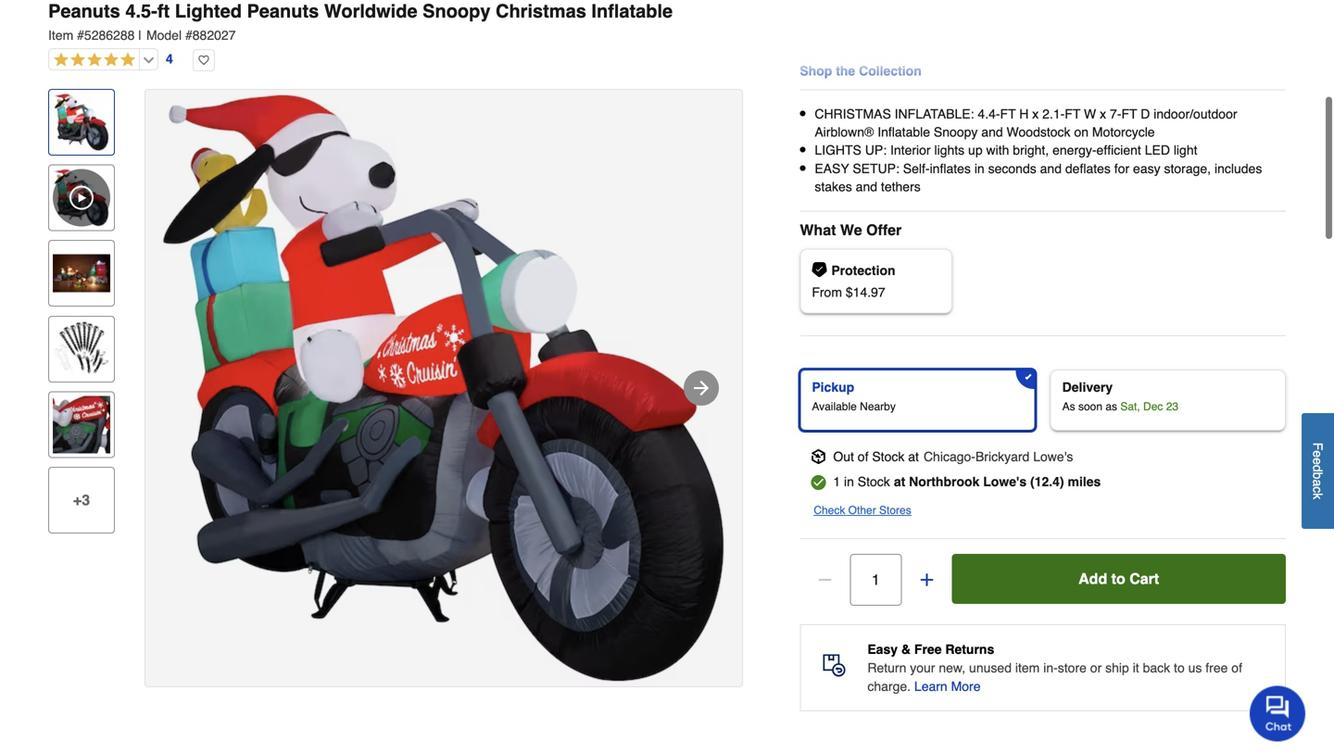 Task type: vqa. For each thing, say whether or not it's contained in the screenshot.
2nd "in" from the top
no



Task type: describe. For each thing, give the bounding box(es) containing it.
return
[[868, 661, 907, 675]]

self-
[[903, 161, 930, 176]]

easy
[[868, 642, 898, 657]]

snoopy inside christmas inflatable: 4.4-ft h x 2.1-ft w x 7-ft d indoor/outdoor airblown® inflatable snoopy and woodstock on motorcycle lights up: interior lights up with bright, energy-efficient led light easy setup: self-inflates in seconds and deflates for easy storage, includes stakes and tethers
[[934, 125, 978, 140]]

check
[[814, 504, 845, 517]]

what we offer
[[800, 221, 902, 239]]

$14.97
[[846, 285, 886, 300]]

stakes
[[815, 179, 852, 194]]

back
[[1143, 661, 1170, 675]]

check other stores
[[814, 504, 912, 517]]

learn more link
[[915, 677, 981, 696]]

f e e d b a c k button
[[1302, 413, 1334, 529]]

protection from $14.97
[[812, 263, 896, 300]]

protection plan filled image
[[812, 262, 827, 277]]

of inside easy & free returns return your new, unused item in-store or ship it back to us free of charge.
[[1232, 661, 1243, 675]]

2 peanuts from the left
[[247, 0, 319, 22]]

1
[[833, 474, 841, 489]]

k
[[1311, 493, 1326, 500]]

new,
[[939, 661, 966, 675]]

easy & free returns return your new, unused item in-store or ship it back to us free of charge.
[[868, 642, 1243, 694]]

easy
[[815, 161, 849, 176]]

inflatable:
[[895, 107, 974, 121]]

stock for of
[[872, 449, 905, 464]]

1 peanuts from the left
[[48, 0, 120, 22]]

w
[[1084, 107, 1096, 121]]

item
[[1015, 661, 1040, 675]]

includes
[[1215, 161, 1262, 176]]

out
[[833, 449, 854, 464]]

motorcycle
[[1092, 125, 1155, 140]]

what
[[800, 221, 836, 239]]

from
[[812, 285, 842, 300]]

peanuts  #882027 - thumbnail3 image
[[53, 320, 110, 378]]

up:
[[865, 143, 887, 158]]

to inside button
[[1112, 570, 1126, 587]]

23
[[1166, 400, 1179, 413]]

2 vertical spatial and
[[856, 179, 878, 194]]

returns
[[946, 642, 995, 657]]

it
[[1133, 661, 1139, 675]]

delivery
[[1063, 380, 1113, 395]]

item
[[48, 28, 73, 43]]

f
[[1311, 443, 1326, 450]]

delivery as soon as sat, dec 23
[[1063, 380, 1179, 413]]

inflatable inside peanuts 4.5-ft lighted peanuts worldwide snoopy christmas inflatable item # 5286288 | model # 882027
[[592, 0, 673, 22]]

to inside easy & free returns return your new, unused item in-store or ship it back to us free of charge.
[[1174, 661, 1185, 675]]

peanuts  #882027 - thumbnail2 image
[[53, 245, 110, 302]]

12.4
[[1035, 474, 1060, 489]]

check other stores button
[[814, 501, 912, 520]]

0 vertical spatial and
[[982, 125, 1003, 140]]

your
[[910, 661, 935, 675]]

1 vertical spatial in
[[844, 474, 854, 489]]

5286288
[[84, 28, 135, 43]]

snoopy inside peanuts 4.5-ft lighted peanuts worldwide snoopy christmas inflatable item # 5286288 | model # 882027
[[423, 0, 491, 22]]

storage,
[[1164, 161, 1211, 176]]

1 vertical spatial lowe's
[[983, 474, 1027, 489]]

free
[[1206, 661, 1228, 675]]

add to cart
[[1079, 570, 1159, 587]]

christmas
[[815, 107, 891, 121]]

with
[[986, 143, 1009, 158]]

airblown®
[[815, 125, 874, 140]]

protection
[[831, 263, 896, 278]]

0 vertical spatial of
[[858, 449, 869, 464]]

light
[[1174, 143, 1198, 158]]

led
[[1145, 143, 1170, 158]]

stores
[[879, 504, 912, 517]]

pickup available nearby
[[812, 380, 896, 413]]

peanuts  #882027 - thumbnail4 image
[[53, 396, 110, 453]]

cart
[[1130, 570, 1159, 587]]

learn
[[915, 679, 948, 694]]

|
[[138, 28, 142, 43]]

collection
[[859, 63, 922, 78]]

charge.
[[868, 679, 911, 694]]

1 in stock at northbrook lowe's ( 12.4 ) miles
[[833, 474, 1101, 489]]

other
[[848, 504, 876, 517]]

ship
[[1106, 661, 1129, 675]]

christmas
[[496, 0, 586, 22]]

shop the collection link
[[800, 60, 922, 82]]

d
[[1141, 107, 1150, 121]]

heart outline image
[[193, 49, 215, 71]]

7-
[[1110, 107, 1122, 121]]

)
[[1060, 474, 1064, 489]]

in inside christmas inflatable: 4.4-ft h x 2.1-ft w x 7-ft d indoor/outdoor airblown® inflatable snoopy and woodstock on motorcycle lights up: interior lights up with bright, energy-efficient led light easy setup: self-inflates in seconds and deflates for easy storage, includes stakes and tethers
[[975, 161, 985, 176]]

item number 5 2 8 6 2 8 8 and model number 8 8 2 0 2 7 element
[[48, 26, 1286, 44]]

northbrook
[[909, 474, 980, 489]]

out of stock at chicago-brickyard lowe's
[[833, 449, 1073, 464]]

the
[[836, 63, 855, 78]]

check circle filled image
[[811, 475, 826, 490]]

efficient
[[1097, 143, 1141, 158]]

2 ft from the left
[[1065, 107, 1081, 121]]

+3
[[73, 492, 90, 509]]

unused
[[969, 661, 1012, 675]]

peanuts  #882027 image
[[145, 90, 742, 687]]

dec
[[1144, 400, 1163, 413]]

energy-
[[1053, 143, 1097, 158]]

+3 button
[[48, 467, 115, 534]]

chicago-
[[924, 449, 976, 464]]

us
[[1189, 661, 1202, 675]]



Task type: locate. For each thing, give the bounding box(es) containing it.
setup:
[[853, 161, 900, 176]]

1 ft from the left
[[1000, 107, 1016, 121]]

x left 7- on the top
[[1100, 107, 1107, 121]]

2 x from the left
[[1100, 107, 1107, 121]]

a
[[1311, 479, 1326, 487]]

1 vertical spatial and
[[1040, 161, 1062, 176]]

and down setup:
[[856, 179, 878, 194]]

deflates
[[1066, 161, 1111, 176]]

we
[[840, 221, 862, 239]]

option group
[[793, 362, 1294, 438]]

1 vertical spatial of
[[1232, 661, 1243, 675]]

model
[[146, 28, 182, 43]]

chat invite button image
[[1250, 685, 1307, 742]]

Stepper number input field with increment and decrement buttons number field
[[850, 554, 902, 606]]

ft left d
[[1122, 107, 1137, 121]]

soon
[[1079, 400, 1103, 413]]

interior
[[891, 143, 931, 158]]

0 horizontal spatial at
[[894, 474, 906, 489]]

0 horizontal spatial lowe's
[[983, 474, 1027, 489]]

1 # from the left
[[77, 28, 84, 43]]

snoopy left christmas
[[423, 0, 491, 22]]

# right 'item'
[[77, 28, 84, 43]]

inflates
[[930, 161, 971, 176]]

ft left h
[[1000, 107, 1016, 121]]

of right out on the bottom of page
[[858, 449, 869, 464]]

at left chicago-
[[908, 449, 919, 464]]

lights
[[934, 143, 965, 158]]

free
[[915, 642, 942, 657]]

add
[[1079, 570, 1108, 587]]

of right free
[[1232, 661, 1243, 675]]

shop the collection
[[800, 63, 922, 78]]

0 horizontal spatial peanuts
[[48, 0, 120, 22]]

0 vertical spatial stock
[[872, 449, 905, 464]]

as
[[1063, 400, 1076, 413]]

indoor/outdoor
[[1154, 107, 1238, 121]]

up
[[968, 143, 983, 158]]

c
[[1311, 487, 1326, 493]]

b
[[1311, 472, 1326, 479]]

and down bright,
[[1040, 161, 1062, 176]]

inflatable up interior
[[878, 125, 930, 140]]

more
[[951, 679, 981, 694]]

0 horizontal spatial ft
[[1000, 107, 1016, 121]]

or
[[1090, 661, 1102, 675]]

option group containing pickup
[[793, 362, 1294, 438]]

nearby
[[860, 400, 896, 413]]

4.8 stars image
[[49, 52, 135, 69]]

d
[[1311, 465, 1326, 472]]

1 horizontal spatial inflatable
[[878, 125, 930, 140]]

stock for in
[[858, 474, 890, 489]]

1 e from the top
[[1311, 450, 1326, 458]]

1 horizontal spatial #
[[185, 28, 193, 43]]

1 vertical spatial inflatable
[[878, 125, 930, 140]]

0 vertical spatial snoopy
[[423, 0, 491, 22]]

tethers
[[881, 179, 921, 194]]

lights
[[815, 143, 862, 158]]

1 horizontal spatial peanuts
[[247, 0, 319, 22]]

h
[[1020, 107, 1029, 121]]

1 horizontal spatial of
[[1232, 661, 1243, 675]]

add to cart button
[[952, 554, 1286, 604]]

x
[[1033, 107, 1039, 121], [1100, 107, 1107, 121]]

# right model on the top left of the page
[[185, 28, 193, 43]]

lowe's down the brickyard
[[983, 474, 1027, 489]]

0 horizontal spatial to
[[1112, 570, 1126, 587]]

1 horizontal spatial in
[[975, 161, 985, 176]]

2 horizontal spatial and
[[1040, 161, 1062, 176]]

882027
[[193, 28, 236, 43]]

peanuts 4.5-ft lighted peanuts worldwide snoopy christmas inflatable item # 5286288 | model # 882027
[[48, 0, 673, 43]]

4.4-
[[978, 107, 1000, 121]]

shop
[[800, 63, 832, 78]]

easy
[[1133, 161, 1161, 176]]

0 horizontal spatial of
[[858, 449, 869, 464]]

1 vertical spatial at
[[894, 474, 906, 489]]

1 x from the left
[[1033, 107, 1039, 121]]

0 horizontal spatial in
[[844, 474, 854, 489]]

learn more
[[915, 679, 981, 694]]

in-
[[1044, 661, 1058, 675]]

0 horizontal spatial snoopy
[[423, 0, 491, 22]]

peanuts up 'item'
[[48, 0, 120, 22]]

inflatable inside christmas inflatable: 4.4-ft h x 2.1-ft w x 7-ft d indoor/outdoor airblown® inflatable snoopy and woodstock on motorcycle lights up: interior lights up with bright, energy-efficient led light easy setup: self-inflates in seconds and deflates for easy storage, includes stakes and tethers
[[878, 125, 930, 140]]

ft
[[1000, 107, 1016, 121], [1065, 107, 1081, 121], [1122, 107, 1137, 121]]

(
[[1030, 474, 1035, 489]]

to right the add
[[1112, 570, 1126, 587]]

0 horizontal spatial and
[[856, 179, 878, 194]]

to left us at the right
[[1174, 661, 1185, 675]]

brickyard
[[976, 449, 1030, 464]]

1 horizontal spatial and
[[982, 125, 1003, 140]]

stock
[[872, 449, 905, 464], [858, 474, 890, 489]]

plus image
[[918, 571, 936, 589]]

woodstock
[[1007, 125, 1071, 140]]

worldwide
[[324, 0, 418, 22]]

lowe's
[[1033, 449, 1073, 464], [983, 474, 1027, 489]]

in down up
[[975, 161, 985, 176]]

inflatable up item number 5 2 8 6 2 8 8 and model number 8 8 2 0 2 7 element
[[592, 0, 673, 22]]

1 vertical spatial to
[[1174, 661, 1185, 675]]

stock up the check other stores button
[[858, 474, 890, 489]]

0 vertical spatial in
[[975, 161, 985, 176]]

seconds
[[988, 161, 1037, 176]]

3 ft from the left
[[1122, 107, 1137, 121]]

1 horizontal spatial ft
[[1065, 107, 1081, 121]]

bright,
[[1013, 143, 1049, 158]]

2 e from the top
[[1311, 458, 1326, 465]]

0 vertical spatial to
[[1112, 570, 1126, 587]]

arrow right image
[[690, 377, 713, 399]]

peanuts  #882027 - thumbnail image
[[53, 94, 110, 151]]

1 vertical spatial stock
[[858, 474, 890, 489]]

2 # from the left
[[185, 28, 193, 43]]

0 vertical spatial lowe's
[[1033, 449, 1073, 464]]

offer
[[866, 221, 902, 239]]

in
[[975, 161, 985, 176], [844, 474, 854, 489]]

1 horizontal spatial lowe's
[[1033, 449, 1073, 464]]

4.5-
[[125, 0, 157, 22]]

lighted
[[175, 0, 242, 22]]

1 vertical spatial snoopy
[[934, 125, 978, 140]]

and down 4.4-
[[982, 125, 1003, 140]]

lowe's up 12.4
[[1033, 449, 1073, 464]]

1 horizontal spatial x
[[1100, 107, 1107, 121]]

christmas inflatable: 4.4-ft h x 2.1-ft w x 7-ft d indoor/outdoor airblown® inflatable snoopy and woodstock on motorcycle lights up: interior lights up with bright, energy-efficient led light easy setup: self-inflates in seconds and deflates for easy storage, includes stakes and tethers
[[815, 107, 1262, 194]]

store
[[1058, 661, 1087, 675]]

1 horizontal spatial to
[[1174, 661, 1185, 675]]

on
[[1074, 125, 1089, 140]]

at for chicago-brickyard lowe's
[[908, 449, 919, 464]]

minus image
[[816, 571, 834, 589]]

inflatable
[[592, 0, 673, 22], [878, 125, 930, 140]]

2 horizontal spatial ft
[[1122, 107, 1137, 121]]

0 vertical spatial at
[[908, 449, 919, 464]]

2.1-
[[1043, 107, 1065, 121]]

e up b
[[1311, 458, 1326, 465]]

e up d
[[1311, 450, 1326, 458]]

available
[[812, 400, 857, 413]]

snoopy
[[423, 0, 491, 22], [934, 125, 978, 140]]

0 horizontal spatial inflatable
[[592, 0, 673, 22]]

at up stores
[[894, 474, 906, 489]]

at
[[908, 449, 919, 464], [894, 474, 906, 489]]

x right h
[[1033, 107, 1039, 121]]

ft
[[157, 0, 170, 22]]

0 vertical spatial inflatable
[[592, 0, 673, 22]]

as
[[1106, 400, 1118, 413]]

snoopy up lights
[[934, 125, 978, 140]]

1 horizontal spatial at
[[908, 449, 919, 464]]

4
[[166, 52, 173, 66]]

and
[[982, 125, 1003, 140], [1040, 161, 1062, 176], [856, 179, 878, 194]]

&
[[902, 642, 911, 657]]

at for at
[[894, 474, 906, 489]]

ft left w
[[1065, 107, 1081, 121]]

1 horizontal spatial snoopy
[[934, 125, 978, 140]]

0 horizontal spatial x
[[1033, 107, 1039, 121]]

0 horizontal spatial #
[[77, 28, 84, 43]]

sat,
[[1121, 400, 1140, 413]]

pickup image
[[811, 449, 826, 464]]

stock right out on the bottom of page
[[872, 449, 905, 464]]

in right 1
[[844, 474, 854, 489]]

peanuts right lighted
[[247, 0, 319, 22]]



